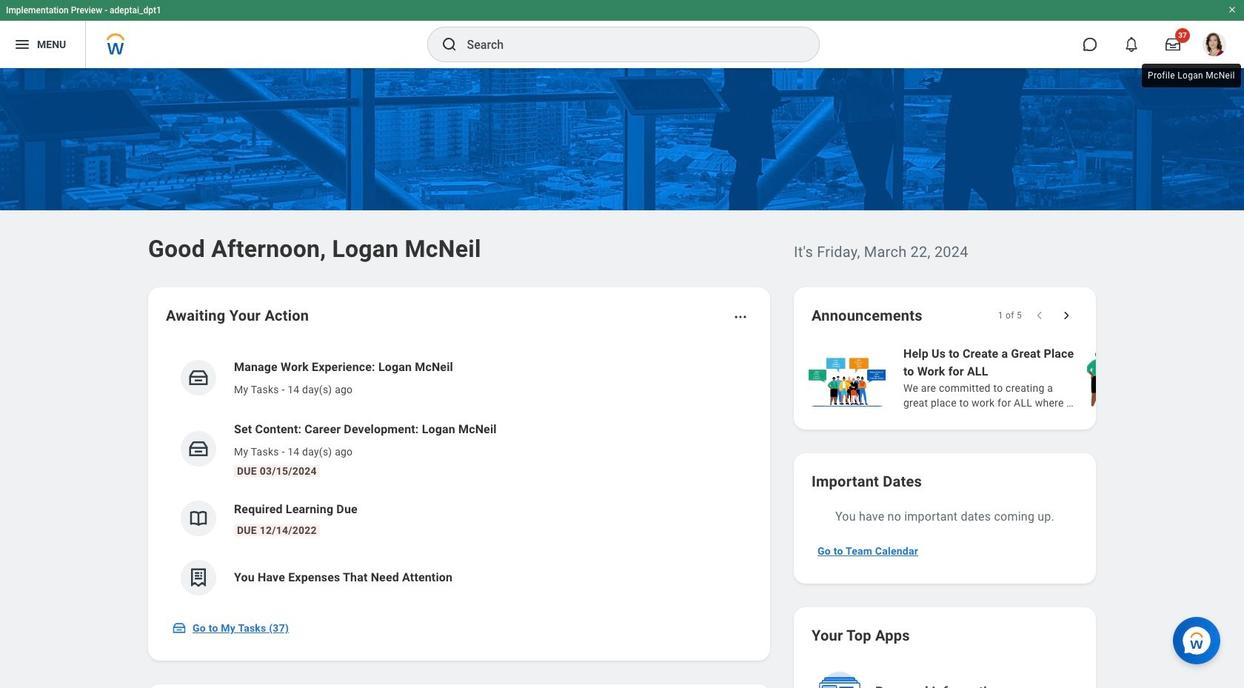 Task type: locate. For each thing, give the bounding box(es) containing it.
chevron left small image
[[1033, 308, 1048, 323]]

0 horizontal spatial inbox image
[[172, 621, 187, 636]]

0 horizontal spatial list
[[166, 347, 753, 608]]

1 vertical spatial inbox image
[[172, 621, 187, 636]]

inbox large image
[[1166, 37, 1181, 52]]

0 vertical spatial inbox image
[[187, 438, 210, 460]]

tooltip
[[1140, 61, 1245, 90]]

inbox image
[[187, 438, 210, 460], [172, 621, 187, 636]]

status
[[999, 310, 1023, 322]]

banner
[[0, 0, 1245, 68]]

1 horizontal spatial inbox image
[[187, 438, 210, 460]]

book open image
[[187, 508, 210, 530]]

list
[[806, 344, 1245, 412], [166, 347, 753, 608]]

related actions image
[[734, 310, 748, 325]]

main content
[[0, 68, 1245, 688]]

inbox image
[[187, 367, 210, 389]]

dashboard expenses image
[[187, 567, 210, 589]]

justify image
[[13, 36, 31, 53]]

search image
[[441, 36, 458, 53]]



Task type: describe. For each thing, give the bounding box(es) containing it.
notifications large image
[[1125, 37, 1140, 52]]

close environment banner image
[[1229, 5, 1237, 14]]

Search Workday  search field
[[467, 28, 789, 61]]

inbox image inside list
[[187, 438, 210, 460]]

chevron right small image
[[1060, 308, 1074, 323]]

1 horizontal spatial list
[[806, 344, 1245, 412]]

profile logan mcneil image
[[1203, 33, 1227, 59]]



Task type: vqa. For each thing, say whether or not it's contained in the screenshot.
search Image
yes



